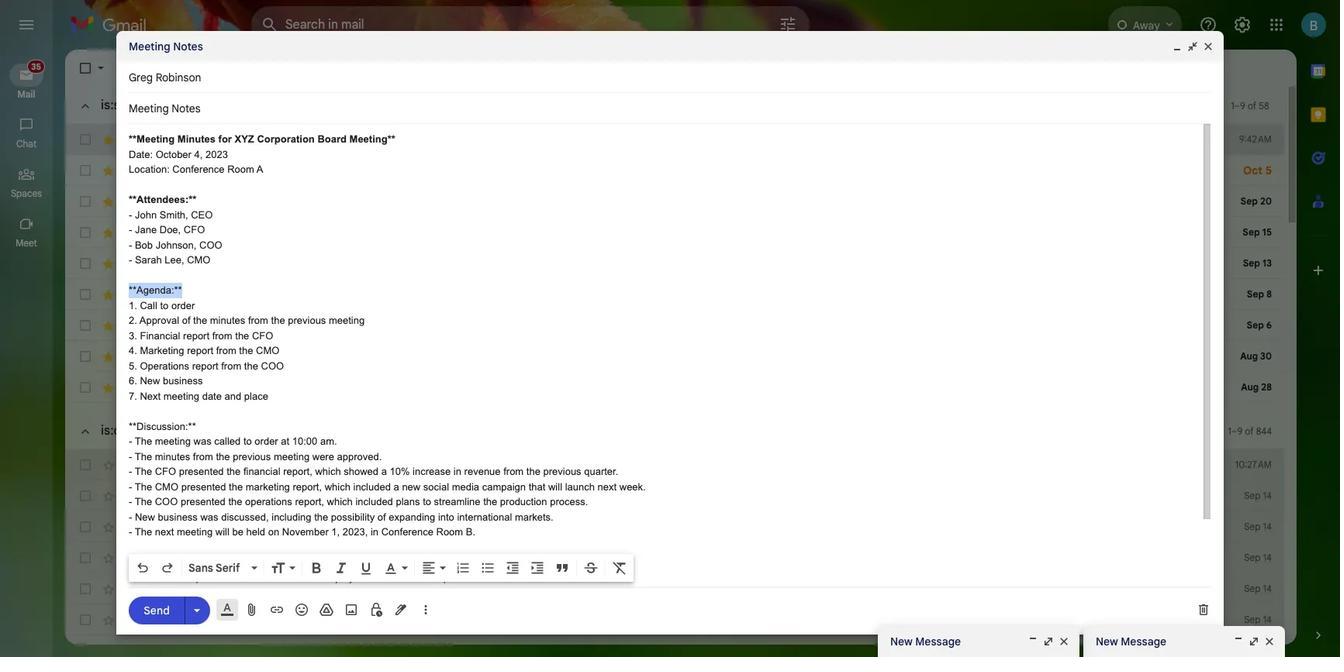 Task type: vqa. For each thing, say whether or not it's contained in the screenshot.
"Draft saved" Dialog
no



Task type: locate. For each thing, give the bounding box(es) containing it.
1 left 58
[[1231, 100, 1234, 111]]

important because you marked it as important. switch up the **agenda:**
[[124, 256, 140, 271]]

financial
[[243, 466, 280, 478], [296, 572, 333, 584]]

12 not important switch from the top
[[124, 644, 140, 658]]

1 horizontal spatial expanding
[[389, 511, 435, 523]]

indent more ‪(⌘])‬ image
[[530, 561, 545, 576]]

minutes right approval
[[210, 315, 245, 327]]

0 vertical spatial xyz
[[235, 133, 254, 145]]

minimize image for new message
[[1027, 636, 1039, 648]]

business down operations
[[163, 375, 203, 387]]

4 14 from the top
[[1263, 583, 1272, 595]]

corporation inside "message body" text box
[[257, 133, 315, 145]]

aug 28
[[1241, 382, 1272, 393]]

sep for second yelp inland empire 'row' from the bottom
[[1243, 257, 1260, 269]]

back
[[533, 617, 554, 629]]

campaign down numbered list ‪(⌘⇧7)‬ image
[[450, 587, 493, 599]]

1 vertical spatial minutes
[[438, 458, 477, 472]]

to right call
[[160, 300, 169, 311]]

meeting notes - **meeting minutes for xyz corporation board meeting** date: october 4, 2023  location: conference room a **attendees:** - john smith, ceo - jane doe,  cfo - bob johnson, coo - sarah lee,
[[302, 458, 1340, 472]]

financial inside **discussion:** - the meeting was called to order at 10:00 am. - the minutes from the previous meeting were approved. - the cfo presented the financial report, which showed a 10% increase in revenue from the previous quarter. - the cmo presented the marketing report, which included a new social media campaign that will launch next week. - the coo presented the operations report, which included plans to streamline the production process. - new business was discussed, including the possibility of expanding into international markets. - the next meeting will be held on november 1, 2023, in conference room b.
[[243, 466, 280, 478]]

coo inside **action items:** - the cfo will provide more detailed financial projections for the next quarter. - the cmo will provide a report on the success of the new social media campaign at the next meeting. - the coo will present a plan for streamlining the production process at the next meeting. - john smith will research the feasibility of expanding into international markets and report back at the next meeting.
[[155, 602, 178, 614]]

production inside **discussion:** - the meeting was called to order at 10:00 am. - the minutes from the previous meeting were approved. - the cfo presented the financial report, which showed a 10% increase in revenue from the previous quarter. - the cmo presented the marketing report, which included a new social media campaign that will launch next week. - the coo presented the operations report, which included plans to streamline the production process. - new business was discussed, including the possibility of expanding into international markets. - the next meeting will be held on november 1, 2023, in conference room b.
[[500, 496, 547, 508]]

sep for 6th row from the bottom of the main content containing is:starred
[[1244, 490, 1261, 502]]

john inside **attendees:** - john smith, ceo - jane doe, cfo - bob johnson, coo - sarah lee, cmo
[[135, 209, 157, 221]]

on inside **discussion:** - the meeting was called to order at 10:00 am. - the minutes from the previous meeting were approved. - the cfo presented the financial report, which showed a 10% increase in revenue from the previous quarter. - the cmo presented the marketing report, which included a new social media campaign that will launch next week. - the coo presented the operations report, which included plans to streamline the production process. - new business was discussed, including the possibility of expanding into international markets. - the next meeting will be held on november 1, 2023, in conference room b.
[[268, 527, 279, 538]]

4 row from the top
[[65, 450, 1340, 481]]

inland right wings at the left of page
[[450, 319, 483, 333]]

quarter. inside **discussion:** - the meeting was called to order at 10:00 am. - the minutes from the previous meeting were approved. - the cfo presented the financial report, which showed a 10% increase in revenue from the previous quarter. - the cmo presented the marketing report, which included a new social media campaign that will launch next week. - the coo presented the operations report, which included plans to streamline the production process. - new business was discussed, including the possibility of expanding into international markets. - the next meeting will be held on november 1, 2023, in conference room b.
[[584, 466, 618, 478]]

0 horizontal spatial be
[[232, 527, 243, 538]]

0 vertical spatial 9
[[1240, 100, 1245, 111]]

production inside **action items:** - the cfo will provide more detailed financial projections for the next quarter. - the cmo will provide a report on the success of the new social media campaign at the next meeting. - the coo will present a plan for streamlining the production process at the next meeting. - john smith will research the feasibility of expanding into international markets and report back at the next meeting.
[[353, 602, 400, 614]]

row containing tableau
[[65, 124, 1340, 155]]

important because you marked it as important. switch down is:starred
[[124, 132, 140, 147]]

2 vertical spatial room
[[436, 527, 463, 538]]

plans
[[396, 496, 420, 508]]

important because you marked it as important. switch for 13
[[124, 256, 140, 271]]

0 horizontal spatial data
[[963, 133, 985, 147]]

social down increase
[[423, 481, 449, 493]]

chat
[[16, 138, 36, 150]]

3 sep 14 from the top
[[1244, 552, 1272, 564]]

meeting right schedule
[[723, 613, 764, 627]]

will right bulleted list ‪(⌘⇧8)‬ icon
[[501, 551, 516, 565]]

mail heading
[[0, 88, 53, 101]]

expanding left toggle confidential mode 'image'
[[319, 617, 366, 629]]

conference inside **discussion:** - the meeting was called to order at 10:00 am. - the minutes from the previous meeting were approved. - the cfo presented the financial report, which showed a 10% increase in revenue from the previous quarter. - the cmo presented the marketing report, which included a new social media campaign that will launch next week. - the coo presented the operations report, which included plans to streamline the production process. - new business was discussed, including the possibility of expanding into international markets. - the next meeting will be held on november 1, 2023, in conference room b.
[[381, 527, 433, 538]]

me right ","
[[192, 132, 207, 146]]

0 horizontal spatial new
[[370, 587, 388, 599]]

1 cell from the top
[[302, 194, 1207, 209]]

2 vertical spatial meeting.
[[607, 617, 645, 629]]

for up 2
[[479, 458, 493, 472]]

sep 14 for grill - hey can i borrow your grill?
[[1244, 583, 1272, 595]]

0 vertical spatial new
[[402, 481, 421, 493]]

1 draft from the top
[[147, 458, 172, 472]]

5 not important switch from the top
[[124, 380, 140, 396]]

not important switch for second row from the bottom of the main content containing is:starred
[[124, 613, 140, 628]]

hcc!$8sh#dkhmc.
[[801, 133, 896, 147]]

1 vertical spatial **meeting
[[385, 458, 435, 472]]

2 yelp from the top
[[147, 195, 170, 209]]

sep 15
[[1243, 226, 1272, 238]]

minutes up - hats off to you for pulling that 2 hour presentation
[[438, 458, 477, 472]]

anything
[[809, 551, 852, 565]]

0 vertical spatial doe,
[[160, 224, 181, 236]]

on down detailed
[[271, 587, 283, 599]]

message for minimize image
[[1121, 635, 1167, 649]]

sep 14 for turtles - hey ximmy i cant remember, do you like turtles?
[[1244, 521, 1272, 533]]

-
[[129, 209, 132, 221], [129, 224, 132, 236], [129, 239, 132, 251], [129, 254, 132, 266], [129, 436, 132, 448], [129, 451, 132, 463], [377, 458, 382, 472], [1000, 458, 1005, 472], [1093, 458, 1098, 472], [1177, 458, 1182, 472], [1281, 458, 1286, 472], [129, 466, 132, 478], [129, 481, 132, 493], [328, 489, 333, 503], [129, 496, 132, 508], [129, 511, 132, 523], [339, 520, 344, 534], [129, 527, 132, 538], [343, 551, 348, 565], [129, 572, 132, 584], [325, 582, 330, 596], [129, 587, 132, 599], [129, 602, 132, 614], [340, 613, 345, 627], [129, 617, 132, 629]]

we
[[650, 613, 664, 627]]

of
[[1248, 100, 1257, 111], [182, 315, 190, 327], [1245, 425, 1254, 437], [378, 511, 386, 523], [341, 587, 350, 599], [555, 613, 566, 627], [308, 617, 316, 629]]

8 yelp from the top
[[147, 381, 170, 395]]

date: inside date: october 4, 2023 location: conference room a
[[129, 149, 153, 160]]

6 not important switch from the top
[[124, 458, 140, 473]]

location:
[[129, 164, 170, 175], [776, 458, 822, 472]]

increase
[[413, 466, 451, 478]]

advanced search options image
[[772, 9, 803, 40]]

1 horizontal spatial pop out image
[[1187, 40, 1199, 53]]

hey for hey can i borrow your grill?
[[332, 582, 350, 596]]

draft
[[147, 458, 172, 472], [147, 489, 172, 503], [147, 520, 172, 534], [147, 551, 172, 565], [147, 582, 172, 596], [147, 613, 172, 627]]

minimize image
[[1171, 40, 1184, 53], [1027, 636, 1039, 648]]

navigation
[[0, 50, 54, 658]]

cfo
[[184, 224, 205, 236], [252, 330, 273, 342], [1152, 458, 1174, 472], [155, 466, 176, 478], [155, 572, 176, 584]]

cant
[[407, 520, 429, 534]]

mail, 35 unread messages image
[[26, 64, 43, 78]]

14 for grill - hey can i borrow your grill?
[[1263, 583, 1272, 595]]

new up toggle confidential mode 'image'
[[370, 587, 388, 599]]

and inside **agenda:** 1. call to order 2. approval of the minutes from the previous meeting 3. financial report from the cfo 4. marketing report from the cmo 5. operations report from the coo 6. new business 7. next meeting date and place
[[225, 391, 241, 402]]

meeting. right about
[[491, 602, 529, 614]]

1 horizontal spatial meeting.
[[546, 587, 585, 599]]

order up approval
[[171, 300, 195, 311]]

0 vertical spatial international
[[457, 511, 512, 523]]

**meeting left ","
[[129, 133, 175, 145]]

0 vertical spatial financial
[[243, 466, 280, 478]]

social up insert signature image
[[391, 587, 417, 599]]

1 vertical spatial inbox
[[306, 320, 329, 331]]

0 horizontal spatial doe,
[[160, 224, 181, 236]]

tableau up date: october 4, 2023 location: conference room a
[[147, 132, 186, 146]]

0 horizontal spatial conference
[[172, 164, 225, 175]]

bob up the **agenda:**
[[135, 239, 153, 251]]

3 important because you marked it as important. switch from the top
[[124, 256, 140, 271]]

4 cell from the top
[[302, 287, 1207, 302]]

8 row from the top
[[65, 574, 1284, 605]]

hour
[[494, 489, 517, 503]]

row containing yelp inland empire
[[65, 310, 1284, 341]]

4
[[210, 134, 215, 145]]

1 horizontal spatial and
[[484, 617, 501, 629]]

conference inside date: october 4, 2023 location: conference room a
[[172, 164, 225, 175]]

0 horizontal spatial date:
[[129, 149, 153, 160]]

1 vertical spatial in
[[454, 466, 461, 478]]

to right called
[[243, 436, 252, 448]]

empire for sep 20
[[208, 195, 245, 209]]

meeting up refresh image
[[129, 40, 170, 54]]

further?
[[819, 613, 859, 627]]

8 the from the top
[[135, 587, 152, 599]]

2 let from the left
[[690, 551, 702, 565]]

Message Body text field
[[129, 132, 1199, 631]]

2 yelp inland empire from the top
[[147, 257, 245, 271]]

1 horizontal spatial ceo
[[1068, 458, 1090, 472]]

1 vertical spatial corporation
[[517, 458, 577, 472]]

financial up success
[[296, 572, 333, 584]]

minutes down **discussion:**
[[155, 451, 190, 463]]

7 row from the top
[[65, 543, 1284, 574]]

send
[[144, 604, 170, 618]]

0 vertical spatial a
[[257, 164, 263, 175]]

yelp inland empire down financial on the left bottom of page
[[147, 350, 245, 364]]

1 vertical spatial 9
[[1237, 425, 1243, 437]]

production up markets.
[[500, 496, 547, 508]]

inbox inside inbox you've been invited to tableau cloud
[[306, 133, 329, 145]]

1 vertical spatial i
[[374, 582, 376, 596]]

in right wings at the left of page
[[438, 319, 447, 333]]

1
[[1231, 100, 1234, 111], [1228, 425, 1232, 437]]

of right possibility
[[378, 511, 386, 523]]

were
[[312, 451, 334, 463]]

more
[[232, 572, 255, 584]]

will up "more send options" image
[[181, 587, 195, 599]]

1 let from the left
[[408, 551, 421, 565]]

meeting inside dialog
[[129, 40, 170, 54]]

your up process
[[417, 582, 439, 596]]

4 not important switch from the top
[[124, 349, 140, 365]]

main content
[[65, 50, 1340, 658]]

italic ‪(⌘i)‬ image
[[333, 561, 349, 576]]

inland down financial on the left bottom of page
[[172, 350, 205, 364]]

international down process
[[388, 617, 443, 629]]

turtles
[[302, 520, 336, 534]]

me right "please"
[[705, 551, 720, 565]]

3 yelp inland empire row from the top
[[65, 341, 1284, 372]]

Search in mail search field
[[251, 6, 810, 43]]

conference inside row
[[824, 458, 882, 472]]

meeting** inside "message body" text box
[[349, 133, 395, 145]]

9 left 58
[[1240, 100, 1245, 111]]

corporation left you've
[[257, 133, 315, 145]]

site,
[[778, 133, 799, 147]]

1 vertical spatial yelp inland empire row
[[65, 248, 1284, 279]]

1 not important switch from the top
[[124, 163, 140, 178]]

6 draft from the top
[[147, 613, 172, 627]]

remove formatting ‪(⌘\)‬ image
[[612, 561, 627, 576]]

business inside **discussion:** - the meeting was called to order at 10:00 am. - the minutes from the previous meeting were approved. - the cfo presented the financial report, which showed a 10% increase in revenue from the previous quarter. - the cmo presented the marketing report, which included a new social media campaign that will launch next week. - the coo presented the operations report, which included plans to streamline the production process. - new business was discussed, including the possibility of expanding into international markets. - the next meeting will be held on november 1, 2023, in conference room b.
[[158, 511, 198, 523]]

new inside **discussion:** - the meeting was called to order at 10:00 am. - the minutes from the previous meeting were approved. - the cfo presented the financial report, which showed a 10% increase in revenue from the previous quarter. - the cmo presented the marketing report, which included a new social media campaign that will launch next week. - the coo presented the operations report, which included plans to streamline the production process. - new business was discussed, including the possibility of expanding into international markets. - the next meeting will be held on november 1, 2023, in conference room b.
[[402, 481, 421, 493]]

4 important because you marked it as important. switch from the top
[[124, 318, 140, 333]]

report up plan
[[242, 587, 269, 599]]

2 vertical spatial presented
[[181, 496, 226, 508]]

business up items:**
[[158, 511, 198, 523]]

4 sep 14 from the top
[[1244, 583, 1272, 595]]

board up launch
[[579, 458, 609, 472]]

0 vertical spatial bob
[[135, 239, 153, 251]]

sep for seventh row from the top
[[1244, 552, 1261, 564]]

research
[[205, 617, 244, 629]]

insert files using drive image
[[319, 603, 334, 618]]

9 left the 844
[[1237, 425, 1243, 437]]

1 horizontal spatial order
[[255, 436, 278, 448]]

johnson, inside main content
[[1206, 458, 1251, 472]]

inland for sep 6
[[172, 319, 205, 333]]

– left 58
[[1234, 100, 1240, 111]]

4 yelp inland empire from the top
[[147, 350, 245, 364]]

cmo inside **action items:** - the cfo will provide more detailed financial projections for the next quarter. - the cmo will provide a report on the success of the new social media campaign at the next meeting. - the coo will present a plan for streamlining the production process at the next meeting. - john smith will research the feasibility of expanding into international markets and report back at the next meeting.
[[155, 587, 178, 599]]

yelp inland empire up the **agenda:**
[[147, 257, 245, 271]]

social inside **action items:** - the cfo will provide more detailed financial projections for the next quarter. - the cmo will provide a report on the success of the new social media campaign at the next meeting. - the coo will present a plan for streamlining the production process at the next meeting. - john smith will research the feasibility of expanding into international markets and report back at the next meeting.
[[391, 587, 417, 599]]

**attendees:** inside **attendees:** - john smith, ceo - jane doe, cfo - bob johnson, coo - sarah lee, cmo
[[129, 194, 197, 206]]

1 horizontal spatial a
[[915, 458, 922, 472]]

6 cell from the top
[[302, 380, 1207, 396]]

0 vertical spatial be
[[232, 527, 243, 538]]

i right italic ‪(⌘i)‬ icon
[[351, 551, 354, 565]]

0 vertical spatial –
[[1234, 100, 1240, 111]]

1 horizontal spatial me
[[705, 551, 720, 565]]

2 vertical spatial john
[[135, 617, 157, 629]]

underline ‪(⌘u)‬ image
[[358, 562, 374, 577]]

greg robinson
[[129, 71, 201, 85]]

into inside **action items:** - the cfo will provide more detailed financial projections for the next quarter. - the cmo will provide a report on the success of the new social media campaign at the next meeting. - the coo will present a plan for streamlining the production process at the next meeting. - john smith will research the feasibility of expanding into international markets and report back at the next meeting.
[[369, 617, 385, 629]]

0 vertical spatial minimize image
[[1171, 40, 1184, 53]]

hey
[[347, 520, 365, 534], [332, 582, 350, 596]]

14 for project - i have some concerns about the direction of the project. can we schedule a  meeting to discuss further?
[[1263, 614, 1272, 626]]

numbered list ‪(⌘⇧7)‬ image
[[455, 561, 471, 576]]

0 vertical spatial october
[[156, 149, 192, 160]]

next up markets
[[469, 602, 488, 614]]

draft for flowers - i wanted to let you know that i will be working remotely today. please let  me know if you need anything from me.
[[147, 551, 172, 565]]

inform
[[1001, 133, 1032, 147]]

2 message from the left
[[1121, 635, 1167, 649]]

let
[[408, 551, 421, 565], [690, 551, 702, 565]]

0 vertical spatial lee,
[[165, 254, 184, 266]]

**attendees:** - john smith, ceo - jane doe, cfo - bob johnson, coo - sarah lee, cmo
[[129, 194, 222, 266]]

inbox for you've
[[306, 133, 329, 145]]

1 horizontal spatial xyz
[[496, 458, 515, 472]]

2023 inside date: october 4, 2023 location: conference room a
[[206, 149, 228, 160]]

1 horizontal spatial sarah
[[1288, 458, 1317, 472]]

1 14 from the top
[[1263, 490, 1272, 502]]

2 horizontal spatial tableau
[[737, 133, 775, 147]]

0 horizontal spatial expanding
[[319, 617, 366, 629]]

important because you marked it as important. switch down date: october 4, 2023 location: conference room a
[[124, 194, 140, 209]]

3 row from the top
[[65, 310, 1284, 341]]

0 vertical spatial expanding
[[389, 511, 435, 523]]

you right the if
[[761, 551, 779, 565]]

your
[[1035, 133, 1057, 147], [1310, 133, 1332, 147], [417, 582, 439, 596]]

process.
[[550, 496, 588, 508]]

sarah right 10:27 am
[[1288, 458, 1317, 472]]

0 vertical spatial sarah
[[135, 254, 162, 266]]

3 yelp inland empire from the top
[[147, 319, 245, 333]]

1 horizontal spatial new message
[[1096, 635, 1167, 649]]

cell for aug 30
[[302, 349, 1207, 365]]

pop out image
[[1187, 40, 1199, 53], [1042, 636, 1055, 648]]

insert signature image
[[393, 603, 409, 618]]

1 inbox from the top
[[306, 133, 329, 145]]

navigation containing mail
[[0, 50, 54, 658]]

more send options image
[[189, 603, 205, 619]]

cfo inside **action items:** - the cfo will provide more detailed financial projections for the next quarter. - the cmo will provide a report on the success of the new social media campaign at the next meeting. - the coo will present a plan for streamlining the production process at the next meeting. - john smith will research the feasibility of expanding into international markets and report back at the next meeting.
[[155, 572, 176, 584]]

2 vertical spatial report,
[[295, 496, 324, 508]]

expanding inside **action items:** - the cfo will provide more detailed financial projections for the next quarter. - the cmo will provide a report on the success of the new social media campaign at the next meeting. - the coo will present a plan for streamlining the production process at the next meeting. - john smith will research the feasibility of expanding into international markets and report back at the next meeting.
[[319, 617, 366, 629]]

1 vertical spatial room
[[885, 458, 913, 472]]

inland down date: october 4, 2023 location: conference room a
[[172, 195, 205, 209]]

aug left 28
[[1241, 382, 1259, 393]]

answer
[[1272, 133, 1308, 147]]

1 vertical spatial report,
[[293, 481, 322, 493]]

media
[[452, 481, 479, 493], [419, 587, 447, 599]]

not important switch inside yelp inland empire 'row'
[[124, 349, 140, 365]]

a inside date: october 4, 2023 location: conference room a
[[257, 164, 263, 175]]

room inside date: october 4, 2023 location: conference room a
[[227, 164, 254, 175]]

cell for sep 8
[[302, 287, 1207, 302]]

bob inside main content
[[1185, 458, 1204, 472]]

cell
[[302, 194, 1207, 209], [302, 225, 1207, 240], [302, 256, 1207, 271], [302, 287, 1207, 302], [302, 349, 1207, 365], [302, 380, 1207, 396]]

1 new message from the left
[[890, 635, 961, 649]]

1 horizontal spatial data
[[1166, 133, 1188, 147]]

present
[[197, 602, 231, 614]]

empire
[[208, 195, 245, 209], [208, 257, 245, 271], [208, 319, 245, 333], [486, 319, 523, 333], [208, 350, 245, 364]]

1 horizontal spatial financial
[[296, 572, 333, 584]]

10 not important switch from the top
[[124, 582, 140, 597]]

for down wanted on the left bottom of the page
[[387, 572, 399, 584]]

october inside date: october 4, 2023 location: conference room a
[[156, 149, 192, 160]]

draft for meeting notes - **meeting minutes for xyz corporation board meeting** date: october 4, 2023  location: conference room a **attendees:** - john smith, ceo - jane doe,  cfo - bob johnson, coo - sarah lee,
[[147, 458, 172, 472]]

aug for yelp
[[1241, 382, 1259, 393]]

1 horizontal spatial quarter.
[[584, 466, 618, 478]]

11 not important switch from the top
[[124, 613, 140, 628]]

1 vertical spatial meeting.
[[491, 602, 529, 614]]

5 cell from the top
[[302, 349, 1207, 365]]

data
[[963, 133, 985, 147], [1166, 133, 1188, 147]]

0 vertical spatial inbox
[[306, 133, 329, 145]]

minutes up date: october 4, 2023 location: conference room a
[[177, 133, 216, 145]]

mail
[[17, 88, 35, 100]]

insert emoji ‪(⌘⇧2)‬ image
[[294, 603, 309, 618]]

project
[[302, 613, 338, 627]]

tableau left cloud
[[447, 133, 486, 147]]

1 vertical spatial be
[[519, 551, 532, 565]]

**discussion:** - the meeting was called to order at 10:00 am. - the minutes from the previous meeting were approved. - the cfo presented the financial report, which showed a 10% increase in revenue from the previous quarter. - the cmo presented the marketing report, which included a new social media campaign that will launch next week. - the coo presented the operations report, which included plans to streamline the production process. - new business was discussed, including the possibility of expanding into international markets. - the next meeting will be held on november 1, 2023, in conference room b.
[[129, 421, 646, 538]]

be left working on the bottom of page
[[519, 551, 532, 565]]

expanding inside **discussion:** - the meeting was called to order at 10:00 am. - the minutes from the previous meeting were approved. - the cfo presented the financial report, which showed a 10% increase in revenue from the previous quarter. - the cmo presented the marketing report, which included a new social media campaign that will launch next week. - the coo presented the operations report, which included plans to streamline the production process. - new business was discussed, including the possibility of expanding into international markets. - the next meeting will be held on november 1, 2023, in conference room b.
[[389, 511, 435, 523]]

be inside **discussion:** - the meeting was called to order at 10:00 am. - the minutes from the previous meeting were approved. - the cfo presented the financial report, which showed a 10% increase in revenue from the previous quarter. - the cmo presented the marketing report, which included a new social media campaign that will launch next week. - the coo presented the operations report, which included plans to streamline the production process. - new business was discussed, including the possibility of expanding into international markets. - the next meeting will be held on november 1, 2023, in conference room b.
[[232, 527, 243, 538]]

quarter. inside **action items:** - the cfo will provide more detailed financial projections for the next quarter. - the cmo will provide a report on the success of the new social media campaign at the next meeting. - the coo will present a plan for streamlining the production process at the next meeting. - john smith will research the feasibility of expanding into international markets and report back at the next meeting.
[[440, 572, 474, 584]]

i left 'indent less ‪(⌘[)‬' image
[[495, 551, 498, 565]]

1 yelp inland empire from the top
[[147, 195, 245, 209]]

pop out image for new message
[[1042, 636, 1055, 648]]

discard draft ‪(⌘⇧d)‬ image
[[1196, 603, 1211, 618]]

4 the from the top
[[135, 481, 152, 493]]

1 vertical spatial 1
[[1228, 425, 1232, 437]]

report right financial on the left bottom of page
[[183, 330, 209, 342]]

yelp row
[[65, 217, 1284, 248], [65, 279, 1284, 310], [65, 372, 1284, 403]]

5 draft from the top
[[147, 582, 172, 596]]

chat heading
[[0, 138, 53, 150]]

previous inside **agenda:** 1. call to order 2. approval of the minutes from the previous meeting 3. financial report from the cfo 4. marketing report from the cmo 5. operations report from the coo 6. new business 7. next meeting date and place
[[288, 315, 326, 327]]

revenue
[[464, 466, 501, 478]]

sep 14 for flowers - i wanted to let you know that i will be working remotely today. please let  me know if you need anything from me.
[[1244, 552, 1272, 564]]

spaces heading
[[0, 188, 53, 200]]

a
[[257, 164, 263, 175], [915, 458, 922, 472]]

wanted
[[357, 551, 393, 565]]

1 important because you marked it as important. switch from the top
[[124, 132, 140, 147]]

1 vertical spatial international
[[388, 617, 443, 629]]

was left called
[[194, 436, 212, 448]]

of right approval
[[182, 315, 190, 327]]

2 yelp inland empire row from the top
[[65, 248, 1284, 279]]

be down discussed,
[[232, 527, 243, 538]]

7 not important switch from the top
[[124, 489, 140, 504]]

new
[[402, 481, 421, 493], [370, 587, 388, 599]]

meeting left wings at the left of page
[[329, 315, 365, 327]]

0 horizontal spatial bob
[[135, 239, 153, 251]]

0 horizontal spatial quarter.
[[440, 572, 474, 584]]

success
[[302, 587, 339, 599]]

1 know from the left
[[444, 551, 470, 565]]

5 the from the top
[[135, 496, 152, 508]]

1 vertical spatial notes
[[345, 458, 374, 472]]

0 horizontal spatial 2023
[[206, 149, 228, 160]]

3 draft from the top
[[147, 520, 172, 534]]

insert link ‪(⌘k)‬ image
[[269, 603, 285, 618]]

at inside **discussion:** - the meeting was called to order at 10:00 am. - the minutes from the previous meeting were approved. - the cfo presented the financial report, which showed a 10% increase in revenue from the previous quarter. - the cmo presented the marketing report, which included a new social media campaign that will launch next week. - the coo presented the operations report, which included plans to streamline the production process. - new business was discussed, including the possibility of expanding into international markets. - the next meeting will be held on november 1, 2023, in conference room b.
[[281, 436, 289, 448]]

1 vertical spatial pop out image
[[1042, 636, 1055, 648]]

1 vertical spatial conference
[[824, 458, 882, 472]]

0 horizontal spatial order
[[171, 300, 195, 311]]

close image
[[1202, 40, 1215, 53], [1058, 636, 1070, 648]]

of down streamlining
[[308, 617, 316, 629]]

10:27 am
[[1235, 459, 1272, 471]]

0 horizontal spatial into
[[369, 617, 385, 629]]

more options image
[[421, 603, 430, 618]]

cmo
[[187, 254, 211, 266], [256, 345, 279, 357], [155, 481, 178, 493], [155, 587, 178, 599]]

2 draft from the top
[[147, 489, 172, 503]]

i for ximmy
[[402, 520, 404, 534]]

redo ‪(⌘y)‬ image
[[160, 561, 175, 576]]

not important switch for seventh row from the bottom
[[124, 458, 140, 473]]

cmo inside **agenda:** 1. call to order 2. approval of the minutes from the previous meeting 3. financial report from the cfo 4. marketing report from the cmo 5. operations report from the coo 6. new business 7. next meeting date and place
[[256, 345, 279, 357]]

search in mail image
[[256, 11, 284, 39]]

1 horizontal spatial notes
[[345, 458, 374, 472]]

quote ‪(⌘⇧9)‬ image
[[555, 561, 570, 576]]

1 horizontal spatial meeting
[[302, 458, 343, 472]]

yelp inland empire up marketing
[[147, 319, 245, 333]]

1 vertical spatial expanding
[[319, 617, 366, 629]]

notes for meeting notes
[[173, 40, 203, 54]]

0 horizontal spatial 4,
[[194, 149, 203, 160]]

you
[[665, 133, 683, 147], [390, 489, 408, 503], [503, 520, 521, 534], [423, 551, 441, 565], [761, 551, 779, 565]]

pop out image
[[1248, 636, 1260, 648]]

will
[[548, 481, 562, 493], [215, 527, 229, 538], [501, 551, 516, 565], [179, 572, 193, 584], [181, 587, 195, 599], [181, 602, 195, 614], [188, 617, 202, 629]]

doe, inside **attendees:** - john smith, ceo - jane doe, cfo - bob johnson, coo - sarah lee, cmo
[[160, 224, 181, 236]]

0 horizontal spatial know
[[444, 551, 470, 565]]

1 vertical spatial presented
[[181, 481, 226, 493]]

3 the from the top
[[135, 466, 152, 478]]

launch
[[565, 481, 595, 493]]

0 vertical spatial meeting
[[129, 40, 170, 54]]

1 vertical spatial and
[[484, 617, 501, 629]]

0 horizontal spatial your
[[417, 582, 439, 596]]

media up 'streamline'
[[452, 481, 479, 493]]

inbox inside inbox fingerlickin' wings in inland empire
[[306, 320, 329, 331]]

1 message from the left
[[915, 635, 961, 649]]

pop out image for meeting notes
[[1187, 40, 1199, 53]]

2 horizontal spatial meeting.
[[607, 617, 645, 629]]

1 horizontal spatial room
[[436, 527, 463, 538]]

1 vertical spatial close image
[[1058, 636, 1070, 648]]

1 horizontal spatial minimize image
[[1171, 40, 1184, 53]]

date:
[[129, 149, 153, 160], [665, 458, 691, 472]]

6 yelp from the top
[[147, 319, 170, 333]]

2 not important switch from the top
[[124, 225, 140, 240]]

0 horizontal spatial **attendees:**
[[129, 194, 197, 206]]

new inside **discussion:** - the meeting was called to order at 10:00 am. - the minutes from the previous meeting were approved. - the cfo presented the financial report, which showed a 10% increase in revenue from the previous quarter. - the cmo presented the marketing report, which included a new social media campaign that will launch next week. - the coo presented the operations report, which included plans to streamline the production process. - new business was discussed, including the possibility of expanding into international markets. - the next meeting will be held on november 1, 2023, in conference room b.
[[135, 511, 155, 523]]

1 vertical spatial social
[[391, 587, 417, 599]]

not important switch for 6th row from the top of the main content containing is:starred
[[124, 520, 140, 535]]

sep for row containing yelp inland empire
[[1247, 320, 1264, 331]]

3 cell from the top
[[302, 256, 1207, 271]]

tab list
[[1297, 50, 1340, 602]]

showed
[[344, 466, 379, 478]]

row
[[65, 124, 1340, 155], [65, 155, 1284, 186], [65, 310, 1284, 341], [65, 450, 1340, 481], [65, 481, 1284, 512], [65, 512, 1284, 543], [65, 543, 1284, 574], [65, 574, 1284, 605], [65, 605, 1284, 636], [65, 636, 1284, 658]]

9 for is:drafts
[[1237, 425, 1243, 437]]

a inside row
[[715, 613, 721, 627]]

order inside **discussion:** - the meeting was called to order at 10:00 am. - the minutes from the previous meeting were approved. - the cfo presented the financial report, which showed a 10% increase in revenue from the previous quarter. - the cmo presented the marketing report, which included a new social media campaign that will launch next week. - the coo presented the operations report, which included plans to streamline the production process. - new business was discussed, including the possibility of expanding into international markets. - the next meeting will be held on november 1, 2023, in conference room b.
[[255, 436, 278, 448]]

in right 2023,
[[371, 527, 379, 538]]

business
[[163, 375, 203, 387], [158, 511, 198, 523]]

1 horizontal spatial social
[[423, 481, 449, 493]]

sep 8
[[1247, 289, 1272, 300]]

2 important because you marked it as important. switch from the top
[[124, 194, 140, 209]]

of left can
[[341, 587, 350, 599]]

5 sep 14 from the top
[[1244, 614, 1272, 626]]

7.
[[129, 391, 137, 402]]

2 horizontal spatial previous
[[543, 466, 581, 478]]

fingerlickin'
[[337, 319, 402, 333]]

financial up marketing
[[243, 466, 280, 478]]

3 not important switch from the top
[[124, 287, 140, 302]]

will up process.
[[548, 481, 562, 493]]

2 sep 14 from the top
[[1244, 521, 1272, 533]]

0 vertical spatial pop out image
[[1187, 40, 1199, 53]]

1 row from the top
[[65, 124, 1340, 155]]

a down more
[[234, 587, 240, 599]]

tableau
[[147, 132, 186, 146], [447, 133, 486, 147], [737, 133, 775, 147]]

attach files image
[[244, 603, 260, 618]]

1 horizontal spatial new
[[402, 481, 421, 493]]

9 the from the top
[[135, 602, 152, 614]]

4 draft from the top
[[147, 551, 172, 565]]

😎 image
[[595, 491, 608, 504]]

on right held
[[268, 527, 279, 538]]

included up possibility
[[356, 496, 393, 508]]

am.
[[320, 436, 337, 448]]

toggle confidential mode image
[[368, 603, 384, 618]]

notes inside dialog
[[173, 40, 203, 54]]

1 vertical spatial campaign
[[450, 587, 493, 599]]

not important switch
[[124, 163, 140, 178], [124, 225, 140, 240], [124, 287, 140, 302], [124, 349, 140, 365], [124, 380, 140, 396], [124, 458, 140, 473], [124, 489, 140, 504], [124, 520, 140, 535], [124, 551, 140, 566], [124, 582, 140, 597], [124, 613, 140, 628], [124, 644, 140, 658]]

inbox left fingerlickin'
[[306, 320, 329, 331]]

0 horizontal spatial meeting
[[129, 40, 170, 54]]

minutes
[[210, 315, 245, 327], [155, 451, 190, 463]]

5 14 from the top
[[1263, 614, 1272, 626]]

sep
[[1241, 195, 1258, 207], [1243, 226, 1260, 238], [1243, 257, 1260, 269], [1247, 289, 1264, 300], [1247, 320, 1264, 331], [1244, 490, 1261, 502], [1244, 521, 1261, 533], [1244, 552, 1261, 564], [1244, 583, 1261, 595], [1244, 614, 1261, 626]]

in
[[438, 319, 447, 333], [454, 466, 461, 478], [371, 527, 379, 538]]

10:00
[[292, 436, 317, 448]]

sans
[[188, 562, 213, 575]]

new inside **action items:** - the cfo will provide more detailed financial projections for the next quarter. - the cmo will provide a report on the success of the new social media campaign at the next meeting. - the coo will present a plan for streamlining the production process at the next meeting. - john smith will research the feasibility of expanding into international markets and report back at the next meeting.
[[370, 587, 388, 599]]

on inside **action items:** - the cfo will provide more detailed financial projections for the next quarter. - the cmo will provide a report on the success of the new social media campaign at the next meeting. - the coo will present a plan for streamlining the production process at the next meeting. - john smith will research the feasibility of expanding into international markets and report back at the next meeting.
[[271, 587, 283, 599]]

approved.
[[337, 451, 382, 463]]

report right marketing
[[187, 345, 213, 357]]

meeting. left we
[[607, 617, 645, 629]]

sans serif option
[[185, 561, 248, 576]]

if
[[752, 551, 758, 565]]

1 horizontal spatial date:
[[665, 458, 691, 472]]

2 14 from the top
[[1263, 521, 1272, 533]]

not important switch for first yelp row
[[124, 225, 140, 240]]

sep for 6th row from the top of the main content containing is:starred
[[1244, 521, 1261, 533]]

aug inside yelp inland empire 'row'
[[1240, 351, 1258, 362]]

ceo inside **attendees:** - john smith, ceo - jane doe, cfo - bob johnson, coo - sarah lee, cmo
[[191, 209, 213, 221]]

inbox left you've
[[306, 133, 329, 145]]

minutes inside **agenda:** 1. call to order 2. approval of the minutes from the previous meeting 3. financial report from the cfo 4. marketing report from the cmo 5. operations report from the coo 6. new business 7. next meeting date and place
[[210, 315, 245, 327]]

from inside main content
[[855, 551, 878, 565]]

6 the from the top
[[135, 527, 152, 538]]

smith
[[160, 617, 185, 629]]

8 not important switch from the top
[[124, 520, 140, 535]]

a right schedule
[[715, 613, 721, 627]]

cfo inside **agenda:** 1. call to order 2. approval of the minutes from the previous meeting 3. financial report from the cfo 4. marketing report from the cmo 5. operations report from the coo 6. new business 7. next meeting date and place
[[252, 330, 273, 342]]

0 vertical spatial 2023
[[206, 149, 228, 160]]

2 vertical spatial which
[[327, 496, 353, 508]]

0 vertical spatial hey
[[347, 520, 365, 534]]

media inside **discussion:** - the meeting was called to order at 10:00 am. - the minutes from the previous meeting were approved. - the cfo presented the financial report, which showed a 10% increase in revenue from the previous quarter. - the cmo presented the marketing report, which included a new social media campaign that will launch next week. - the coo presented the operations report, which included plans to streamline the production process. - new business was discussed, including the possibility of expanding into international markets. - the next meeting will be held on november 1, 2023, in conference room b.
[[452, 481, 479, 493]]

was left discussed,
[[200, 511, 218, 523]]

ceo
[[191, 209, 213, 221], [1068, 458, 1090, 472]]

2 row from the top
[[65, 155, 1284, 186]]

important because you marked it as important. switch
[[124, 132, 140, 147], [124, 194, 140, 209], [124, 256, 140, 271], [124, 318, 140, 333]]

3 14 from the top
[[1263, 552, 1272, 564]]

meeting** up week.
[[612, 458, 662, 472]]

9 for is:starred
[[1240, 100, 1245, 111]]

production down grill - hey can i borrow your grill?
[[353, 602, 400, 614]]

yelp inland empire row
[[65, 186, 1284, 217], [65, 248, 1284, 279], [65, 341, 1284, 372]]

provide
[[196, 572, 229, 584], [198, 587, 231, 599]]

john
[[135, 209, 157, 221], [1008, 458, 1032, 472], [135, 617, 157, 629]]

3 yelp from the top
[[147, 226, 170, 240]]

corporation up "presentation"
[[517, 458, 577, 472]]

5 row from the top
[[65, 481, 1284, 512]]

draft for project - i have some concerns about the direction of the project. can we schedule a  meeting to discuss further?
[[147, 613, 172, 627]]

2 horizontal spatial in
[[454, 466, 461, 478]]

2 the from the top
[[135, 451, 152, 463]]

1 horizontal spatial 4,
[[737, 458, 746, 472]]

0 horizontal spatial international
[[388, 617, 443, 629]]

undo ‪(⌘z)‬ image
[[135, 561, 150, 576]]

that
[[529, 481, 546, 493], [463, 489, 483, 503], [473, 551, 493, 565]]

**meeting
[[129, 133, 175, 145], [385, 458, 435, 472]]

2 inbox from the top
[[306, 320, 329, 331]]

**meeting up plans
[[385, 458, 435, 472]]

xyz up hour
[[496, 458, 515, 472]]

30
[[1260, 351, 1272, 362]]

room
[[227, 164, 254, 175], [885, 458, 913, 472], [436, 527, 463, 538]]

1 vertical spatial 4,
[[737, 458, 746, 472]]

sep for third row from the bottom of the main content containing is:starred
[[1244, 583, 1261, 595]]

0 horizontal spatial board
[[318, 133, 347, 145]]

of left the 844
[[1245, 425, 1254, 437]]

your left the q
[[1310, 133, 1332, 147]]

hats up including
[[302, 489, 325, 503]]

2 cell from the top
[[302, 225, 1207, 240]]

included
[[353, 481, 391, 493], [356, 496, 393, 508]]

0 vertical spatial johnson,
[[156, 239, 197, 251]]

9 not important switch from the top
[[124, 551, 140, 566]]

inbox for fingerlickin'
[[306, 320, 329, 331]]

yelp inland empire down date: october 4, 2023 location: conference room a
[[147, 195, 245, 209]]

campaign
[[482, 481, 526, 493], [450, 587, 493, 599]]



Task type: describe. For each thing, give the bounding box(es) containing it.
2 horizontal spatial your
[[1310, 133, 1332, 147]]

cell for sep 20
[[302, 194, 1207, 209]]

you down turtles - hey ximmy i cant remember, do you like turtles?
[[423, 551, 441, 565]]

meeting for meeting notes - **meeting minutes for xyz corporation board meeting** date: october 4, 2023  location: conference room a **attendees:** - john smith, ceo - jane doe,  cfo - bob johnson, coo - sarah lee,
[[302, 458, 343, 472]]

report left back
[[504, 617, 530, 629]]

4 yelp from the top
[[147, 257, 170, 271]]

you right do
[[503, 520, 521, 534]]

pulling
[[427, 489, 460, 503]]

refresh image
[[124, 60, 140, 76]]

i for let
[[351, 551, 354, 565]]

you right invited
[[665, 133, 683, 147]]

2 yelp row from the top
[[65, 279, 1284, 310]]

1 vertical spatial me
[[705, 551, 720, 565]]

1 vertical spatial board
[[579, 458, 609, 472]]

😆 image
[[582, 491, 595, 504]]

feasibility
[[264, 617, 305, 629]]

4, inside date: october 4, 2023 location: conference room a
[[194, 149, 203, 160]]

a down 10% on the left bottom
[[394, 481, 399, 493]]

13
[[1263, 257, 1272, 269]]

to right off
[[377, 489, 387, 503]]

of right back
[[555, 613, 566, 627]]

for right 4
[[218, 133, 232, 145]]

into inside **discussion:** - the meeting was called to order at 10:00 am. - the minutes from the previous meeting were approved. - the cfo presented the financial report, which showed a 10% increase in revenue from the previous quarter. - the cmo presented the marketing report, which included a new social media campaign that will launch next week. - the coo presented the operations report, which included plans to streamline the production process. - new business was discussed, including the possibility of expanding into international markets. - the next meeting will be held on november 1, 2023, in conference room b.
[[438, 511, 454, 523]]

1,
[[331, 527, 340, 538]]

meet
[[16, 237, 37, 249]]

to left the inform
[[988, 133, 998, 147]]

oct 5
[[1243, 164, 1272, 178]]

me.
[[881, 551, 899, 565]]

2.
[[129, 315, 137, 327]]

0 horizontal spatial tableau
[[147, 132, 186, 146]]

next up **action
[[155, 527, 174, 538]]

off
[[361, 489, 375, 503]]

a inside row
[[915, 458, 922, 472]]

meeting notes dialog
[[116, 31, 1224, 658]]

visualizations
[[1191, 133, 1256, 147]]

1 horizontal spatial corporation
[[517, 458, 577, 472]]

that right numbered list ‪(⌘⇧7)‬ image
[[473, 551, 493, 565]]

board inside "message body" text box
[[318, 133, 347, 145]]

will down items:**
[[179, 572, 193, 584]]

2 new message from the left
[[1096, 635, 1167, 649]]

not important switch for 10th row from the top of the main content containing is:starred
[[124, 644, 140, 658]]

johnson, inside **attendees:** - john smith, ceo - jane doe, cfo - bob johnson, coo - sarah lee, cmo
[[156, 239, 197, 251]]

spaces
[[11, 188, 42, 199]]

next left can
[[585, 617, 604, 629]]

john inside **action items:** - the cfo will provide more detailed financial projections for the next quarter. - the cmo will provide a report on the success of the new social media campaign at the next meeting. - the coo will present a plan for streamlining the production process at the next meeting. - john smith will research the feasibility of expanding into international markets and report back at the next meeting.
[[135, 617, 157, 629]]

next left grill?
[[418, 572, 437, 584]]

inland for sep 20
[[172, 195, 205, 209]]

remotely
[[576, 551, 619, 565]]

1 vertical spatial included
[[356, 496, 393, 508]]

not important switch for seventh row from the top
[[124, 551, 140, 566]]

next right 😆 icon
[[598, 481, 617, 493]]

3.
[[129, 330, 137, 342]]

report up date
[[192, 360, 218, 372]]

sep for first yelp inland empire 'row' from the top
[[1241, 195, 1258, 207]]

notes for meeting notes - **meeting minutes for xyz corporation board meeting** date: october 4, 2023  location: conference room a **attendees:** - john smith, ceo - jane doe,  cfo - bob johnson, coo - sarah lee,
[[345, 458, 374, 472]]

serif
[[216, 562, 240, 575]]

direction
[[509, 613, 553, 627]]

empire for aug 30
[[208, 350, 245, 364]]

you down 10% on the left bottom
[[390, 489, 408, 503]]

2
[[486, 489, 491, 503]]

business inside **agenda:** 1. call to order 2. approval of the minutes from the previous meeting 3. financial report from the cfo 4. marketing report from the cmo 5. operations report from the coo 6. new business 7. next meeting date and place
[[163, 375, 203, 387]]

,
[[186, 132, 189, 146]]

close image for meeting notes
[[1202, 40, 1215, 53]]

1 sep 14 from the top
[[1244, 490, 1272, 502]]

close image for new message
[[1058, 636, 1070, 648]]

0 vertical spatial report,
[[283, 466, 312, 478]]

draft for turtles - hey ximmy i cant remember, do you like turtles?
[[147, 520, 172, 534]]

turtles?
[[542, 520, 580, 534]]

**agenda:**
[[129, 285, 182, 296]]

1 yelp row from the top
[[65, 217, 1284, 248]]

**action
[[129, 557, 165, 568]]

formatting options toolbar
[[129, 555, 634, 582]]

cfo inside **attendees:** - john smith, ceo - jane doe, cfo - bob johnson, coo - sarah lee, cmo
[[184, 224, 205, 236]]

aug 30
[[1240, 351, 1272, 362]]

3 yelp row from the top
[[65, 372, 1284, 403]]

call
[[140, 300, 157, 311]]

greg
[[129, 71, 153, 85]]

not important switch for 2nd yelp row from the bottom
[[124, 287, 140, 302]]

of inside **agenda:** 1. call to order 2. approval of the minutes from the previous meeting 3. financial report from the cfo 4. marketing report from the cmo 5. operations report from the coo 6. new business 7. next meeting date and place
[[182, 315, 190, 327]]

room inside **discussion:** - the meeting was called to order at 10:00 am. - the minutes from the previous meeting were approved. - the cfo presented the financial report, which showed a 10% increase in revenue from the previous quarter. - the cmo presented the marketing report, which included a new social media campaign that will launch next week. - the coo presented the operations report, which included plans to streamline the production process. - new business was discussed, including the possibility of expanding into international markets. - the next meeting will be held on november 1, 2023, in conference room b.
[[436, 527, 463, 538]]

yelp inland empire for sep 13
[[147, 257, 245, 271]]

to right invited
[[435, 133, 445, 147]]

7 yelp from the top
[[147, 350, 170, 364]]

1 vertical spatial which
[[325, 481, 350, 493]]

1 for is:drafts
[[1228, 425, 1232, 437]]

to inside **agenda:** 1. call to order 2. approval of the minutes from the previous meeting 3. financial report from the cfo 4. marketing report from the cmo 5. operations report from the coo 6. new business 7. next meeting date and place
[[160, 300, 169, 311]]

items:**
[[167, 557, 203, 568]]

sep for second row from the bottom of the main content containing is:starred
[[1244, 614, 1261, 626]]

indent less ‪(⌘[)‬ image
[[505, 561, 520, 576]]

1 horizontal spatial **attendees:**
[[925, 458, 998, 472]]

streamline
[[434, 496, 481, 508]]

**meeting inside "message body" text box
[[129, 133, 175, 145]]

is:starred button
[[70, 90, 162, 121]]

strikethrough ‪(⌘⇧x)‬ image
[[583, 561, 599, 576]]

meeting left date
[[163, 391, 199, 402]]

not important switch for 3rd yelp inland empire 'row'
[[124, 349, 140, 365]]

important because you marked it as important. switch for 20
[[124, 194, 140, 209]]

1.
[[129, 300, 137, 311]]

detailed
[[257, 572, 293, 584]]

**meeting minutes for xyz corporation board meeting**
[[129, 133, 395, 145]]

order inside **agenda:** 1. call to order 2. approval of the minutes from the previous meeting 3. financial report from the cfo 4. marketing report from the cmo 5. operations report from the coo 6. new business 7. next meeting date and place
[[171, 300, 195, 311]]

1 vertical spatial xyz
[[496, 458, 515, 472]]

1 vertical spatial ceo
[[1068, 458, 1090, 472]]

not important switch for third row from the bottom of the main content containing is:starred
[[124, 582, 140, 597]]

1 data from the left
[[963, 133, 985, 147]]

like
[[523, 520, 540, 534]]

1 horizontal spatial location:
[[776, 458, 822, 472]]

media inside **action items:** - the cfo will provide more detailed financial projections for the next quarter. - the cmo will provide a report on the success of the new social media campaign at the next meeting. - the coo will present a plan for streamlining the production process at the next meeting. - john smith will research the feasibility of expanding into international markets and report back at the next meeting.
[[419, 587, 447, 599]]

coo inside **attendees:** - john smith, ceo - jane doe, cfo - bob johnson, coo - sarah lee, cmo
[[199, 239, 222, 251]]

not important switch for row containing yelp
[[124, 163, 140, 178]]

**action items:** - the cfo will provide more detailed financial projections for the next quarter. - the cmo will provide a report on the success of the new social media campaign at the next meeting. - the coo will present a plan for streamlining the production process at the next meeting. - john smith will research the feasibility of expanding into international markets and report back at the next meeting.
[[129, 557, 645, 629]]

– for is:starred
[[1234, 100, 1240, 111]]

new inside **agenda:** 1. call to order 2. approval of the minutes from the previous meeting 3. financial report from the cfo 4. marketing report from the cmo 5. operations report from the coo 6. new business 7. next meeting date and place
[[140, 375, 160, 387]]

customize
[[1112, 133, 1163, 147]]

1 vertical spatial october
[[693, 458, 734, 472]]

financial
[[140, 330, 180, 342]]

for left pulling at the bottom left of the page
[[411, 489, 425, 503]]

financial inside **action items:** - the cfo will provide more detailed financial projections for the next quarter. - the cmo will provide a report on the success of the new social media campaign at the next meeting. - the coo will present a plan for streamlining the production process at the next meeting. - john smith will research the feasibility of expanding into international markets and report back at the next meeting.
[[296, 572, 333, 584]]

date
[[202, 391, 222, 402]]

10 row from the top
[[65, 636, 1284, 658]]

14 for turtles - hey ximmy i cant remember, do you like turtles?
[[1263, 521, 1272, 533]]

held
[[246, 527, 265, 538]]

insert photo image
[[344, 603, 359, 618]]

9 row from the top
[[65, 605, 1284, 636]]

minimize image
[[1232, 636, 1245, 648]]

bob inside **attendees:** - john smith, ceo - jane doe, cfo - bob johnson, coo - sarah lee, cmo
[[135, 239, 153, 251]]

i for concerns
[[348, 613, 351, 627]]

2 vertical spatial previous
[[543, 466, 581, 478]]

bulleted list ‪(⌘⇧8)‬ image
[[480, 561, 496, 576]]

yelp inland empire for sep 20
[[147, 195, 245, 209]]

inland for sep 13
[[172, 257, 205, 271]]

for right attach files image
[[264, 602, 276, 614]]

to left answer
[[1259, 133, 1269, 147]]

main content containing is:starred
[[65, 50, 1340, 658]]

is:drafts button
[[70, 416, 155, 447]]

1 the from the top
[[135, 436, 152, 448]]

1 vertical spatial john
[[1008, 458, 1032, 472]]

0 horizontal spatial in
[[371, 527, 379, 538]]

flowers
[[302, 551, 340, 565]]

been
[[371, 133, 396, 147]]

sans serif
[[188, 562, 240, 575]]

tableau , me 4
[[147, 132, 215, 146]]

1 horizontal spatial minutes
[[438, 458, 477, 472]]

0 vertical spatial presented
[[179, 466, 224, 478]]

6 row from the top
[[65, 512, 1284, 543]]

0 vertical spatial was
[[194, 436, 212, 448]]

0 horizontal spatial previous
[[233, 451, 271, 463]]

– for is:drafts
[[1232, 425, 1237, 437]]

1 horizontal spatial lee,
[[1320, 458, 1340, 472]]

of left 58
[[1248, 100, 1257, 111]]

a left plan
[[234, 602, 240, 614]]

1 vertical spatial provide
[[198, 587, 231, 599]]

that left 2
[[463, 489, 483, 503]]

wings
[[404, 319, 435, 333]]

presentation
[[520, 489, 582, 503]]

14 for flowers - i wanted to let you know that i will be working remotely today. please let  me know if you need anything from me.
[[1263, 552, 1272, 564]]

james
[[528, 133, 560, 147]]

close image
[[1263, 636, 1276, 648]]

0 vertical spatial provide
[[196, 572, 229, 584]]

sarah inside **attendees:** - john smith, ceo - jane doe, cfo - bob johnson, coo - sarah lee, cmo
[[135, 254, 162, 266]]

sep 14 for project - i have some concerns about the direction of the project. can we schedule a  meeting to discuss further?
[[1244, 614, 1272, 626]]

1 horizontal spatial tableau
[[447, 133, 486, 147]]

1 vertical spatial was
[[200, 511, 218, 523]]

inbox fingerlickin' wings in inland empire
[[306, 319, 523, 333]]

flowers - i wanted to let you know that i will be working remotely today. please let  me know if you need anything from me.
[[302, 551, 899, 565]]

1 horizontal spatial in
[[438, 319, 447, 333]]

smith, inside **attendees:** - john smith, ceo - jane doe, cfo - bob johnson, coo - sarah lee, cmo
[[160, 209, 188, 221]]

cloud
[[488, 133, 517, 147]]

1 – 9 of 58
[[1231, 100, 1269, 111]]

1 yelp inland empire row from the top
[[65, 186, 1284, 217]]

6
[[1266, 320, 1272, 331]]

meet heading
[[0, 237, 53, 250]]

meeting** inside row
[[612, 458, 662, 472]]

project.
[[587, 613, 625, 627]]

campaign inside **discussion:** - the meeting was called to order at 10:00 am. - the minutes from the previous meeting were approved. - the cfo presented the financial report, which showed a 10% increase in revenue from the previous quarter. - the cmo presented the marketing report, which included a new social media campaign that will launch next week. - the coo presented the operations report, which included plans to streamline the production process. - new business was discussed, including the possibility of expanding into international markets. - the next meeting will be held on november 1, 2023, in conference room b.
[[482, 481, 526, 493]]

meeting up items:**
[[177, 527, 213, 538]]

be inside main content
[[519, 551, 532, 565]]

decisions.
[[1060, 133, 1109, 147]]

next down indent more ‪(⌘])‬ "image"
[[524, 587, 543, 599]]

cell for aug 28
[[302, 380, 1207, 396]]

0 horizontal spatial me
[[192, 132, 207, 146]]

sep 13
[[1243, 257, 1272, 269]]

cell for sep 13
[[302, 256, 1207, 271]]

2 hats from the left
[[336, 489, 358, 503]]

1 vertical spatial 2023
[[749, 458, 773, 472]]

minimize image for meeting notes
[[1171, 40, 1184, 53]]

marketing
[[246, 481, 290, 493]]

campaign inside **action items:** - the cfo will provide more detailed financial projections for the next quarter. - the cmo will provide a report on the success of the new social media campaign at the next meeting. - the coo will present a plan for streamlining the production process at the next meeting. - john smith will research the feasibility of expanding into international markets and report back at the next meeting.
[[450, 587, 493, 599]]

not important switch for 1st yelp row from the bottom of the main content containing is:starred
[[124, 380, 140, 396]]

coo inside **discussion:** - the meeting was called to order at 10:00 am. - the minutes from the previous meeting were approved. - the cfo presented the financial report, which showed a 10% increase in revenue from the previous quarter. - the cmo presented the marketing report, which included a new social media campaign that will launch next week. - the coo presented the operations report, which included plans to streamline the production process. - new business was discussed, including the possibility of expanding into international markets. - the next meeting will be held on november 1, 2023, in conference room b.
[[155, 496, 178, 508]]

will right smith
[[188, 617, 202, 629]]

invited
[[399, 133, 432, 147]]

minutes inside "message body" text box
[[177, 133, 216, 145]]

remember,
[[432, 520, 484, 534]]

empire for sep 13
[[208, 257, 245, 271]]

to left join
[[685, 133, 695, 147]]

coo inside **agenda:** 1. call to order 2. approval of the minutes from the previous meeting 3. financial report from the cfo 4. marketing report from the cmo 5. operations report from the coo 6. new business 7. next meeting date and place
[[261, 360, 284, 372]]

thu, sep 14, 2023, 11:42 am element
[[1244, 644, 1272, 658]]

not important switch for 6th row from the bottom of the main content containing is:starred
[[124, 489, 140, 504]]

with
[[940, 133, 960, 147]]

meeting down 10:00
[[274, 451, 310, 463]]

cmo inside **attendees:** - john smith, ceo - jane doe, cfo - bob johnson, coo - sarah lee, cmo
[[187, 254, 211, 266]]

jane inside **attendees:** - john smith, ceo - jane doe, cfo - bob johnson, coo - sarah lee, cmo
[[135, 224, 157, 236]]

grill?
[[442, 582, 465, 596]]

discussed,
[[221, 511, 269, 523]]

will down discussed,
[[215, 527, 229, 538]]

5
[[1266, 164, 1272, 178]]

inland for aug 30
[[172, 350, 205, 364]]

of inside **discussion:** - the meeting was called to order at 10:00 am. - the minutes from the previous meeting were approved. - the cfo presented the financial report, which showed a 10% increase in revenue from the previous quarter. - the cmo presented the marketing report, which included a new social media campaign that will launch next week. - the coo presented the operations report, which included plans to streamline the production process. - new business was discussed, including the possibility of expanding into international markets. - the next meeting will be held on november 1, 2023, in conference room b.
[[378, 511, 386, 523]]

2023,
[[343, 527, 368, 538]]

settings image
[[1233, 16, 1252, 34]]

lee, inside **attendees:** - john smith, ceo - jane doe, cfo - bob johnson, coo - sarah lee, cmo
[[165, 254, 184, 266]]

0 vertical spatial meeting.
[[546, 587, 585, 599]]

and inside **action items:** - the cfo will provide more detailed financial projections for the next quarter. - the cmo will provide a report on the success of the new social media campaign at the next meeting. - the coo will present a plan for streamlining the production process at the next meeting. - john smith will research the feasibility of expanding into international markets and report back at the next meeting.
[[484, 617, 501, 629]]

7 the from the top
[[135, 572, 152, 584]]

discuss
[[779, 613, 816, 627]]

social inside **discussion:** - the meeting was called to order at 10:00 am. - the minutes from the previous meeting were approved. - the cfo presented the financial report, which showed a 10% increase in revenue from the previous quarter. - the cmo presented the marketing report, which included a new social media campaign that will launch next week. - the coo presented the operations report, which included plans to streamline the production process. - new business was discussed, including the possibility of expanding into international markets. - the next meeting will be held on november 1, 2023, in conference room b.
[[423, 481, 449, 493]]

- hats off to you for pulling that 2 hour presentation
[[325, 489, 582, 503]]

sarah inside row
[[1288, 458, 1317, 472]]

0 horizontal spatial meeting.
[[491, 602, 529, 614]]

location: inside date: october 4, 2023 location: conference room a
[[129, 164, 170, 175]]

meeting notes
[[129, 40, 203, 54]]

that inside **discussion:** - the meeting was called to order at 10:00 am. - the minutes from the previous meeting were approved. - the cfo presented the financial report, which showed a 10% increase in revenue from the previous quarter. - the cmo presented the marketing report, which included a new social media campaign that will launch next week. - the coo presented the operations report, which included plans to streamline the production process. - new business was discussed, including the possibility of expanding into international markets. - the next meeting will be held on november 1, 2023, in conference room b.
[[529, 481, 546, 493]]

cfo inside **discussion:** - the meeting was called to order at 10:00 am. - the minutes from the previous meeting were approved. - the cfo presented the financial report, which showed a 10% increase in revenue from the previous quarter. - the cmo presented the marketing report, which included a new social media campaign that will launch next week. - the coo presented the operations report, which included plans to streamline the production process. - new business was discussed, including the possibility of expanding into international markets. - the next meeting will be held on november 1, 2023, in conference room b.
[[155, 466, 176, 478]]

yelp inland empire for sep 6
[[147, 319, 245, 333]]

jane inside row
[[1100, 458, 1124, 472]]

meeting down **discussion:**
[[155, 436, 191, 448]]

2 know from the left
[[723, 551, 749, 565]]

row containing yelp
[[65, 155, 1284, 186]]

b.
[[466, 527, 475, 538]]

will up smith
[[181, 602, 195, 614]]

sep 6
[[1247, 320, 1272, 331]]

peterson
[[563, 133, 606, 147]]

minutes inside **discussion:** - the meeting was called to order at 10:00 am. - the minutes from the previous meeting were approved. - the cfo presented the financial report, which showed a 10% increase in revenue from the previous quarter. - the cmo presented the marketing report, which included a new social media campaign that will launch next week. - the coo presented the operations report, which included plans to streamline the production process. - new business was discussed, including the possibility of expanding into international markets. - the next meeting will be held on november 1, 2023, in conference room b.
[[155, 451, 190, 463]]

0 vertical spatial which
[[315, 466, 341, 478]]

have
[[354, 613, 377, 627]]

to right wanted on the left bottom of the page
[[395, 551, 405, 565]]

1 horizontal spatial your
[[1035, 133, 1057, 147]]

send button
[[129, 597, 185, 625]]

hey for hey ximmy i cant remember, do you like turtles?
[[347, 520, 365, 534]]

meeting for meeting notes
[[129, 40, 170, 54]]

a left 10% on the left bottom
[[381, 466, 387, 478]]

Subject field
[[129, 101, 1211, 116]]

draft for grill - hey can i borrow your grill?
[[147, 582, 172, 596]]

possibility
[[331, 511, 375, 523]]

to left discuss in the bottom right of the page
[[766, 613, 776, 627]]

message for minimize icon associated with new message
[[915, 635, 961, 649]]

**agenda:** 1. call to order 2. approval of the minutes from the previous meeting 3. financial report from the cfo 4. marketing report from the cmo 5. operations report from the coo 6. new business 7. next meeting date and place
[[129, 285, 365, 402]]

1 yelp from the top
[[147, 164, 170, 178]]

1 for is:starred
[[1231, 100, 1234, 111]]

aug for yelp inland empire
[[1240, 351, 1258, 362]]

yelp inland empire for aug 30
[[147, 350, 245, 364]]

join
[[698, 133, 715, 147]]

cmo inside **discussion:** - the meeting was called to order at 10:00 am. - the minutes from the previous meeting were approved. - the cfo presented the financial report, which showed a 10% increase in revenue from the previous quarter. - the cmo presented the marketing report, which included a new social media campaign that will launch next week. - the coo presented the operations report, which included plans to streamline the production process. - new business was discussed, including the possibility of expanding into international markets. - the next meeting will be held on november 1, 2023, in conference room b.
[[155, 481, 178, 493]]

1 hats from the left
[[302, 489, 325, 503]]

5 yelp from the top
[[147, 288, 170, 302]]

called
[[214, 436, 241, 448]]

interact
[[899, 133, 937, 147]]

2 data from the left
[[1166, 133, 1188, 147]]

schedule
[[667, 613, 712, 627]]

smith, inside row
[[1034, 458, 1065, 472]]

bold ‪(⌘b)‬ image
[[309, 561, 324, 576]]

empire for sep 6
[[208, 319, 245, 333]]

cell for sep 15
[[302, 225, 1207, 240]]

international inside **discussion:** - the meeting was called to order at 10:00 am. - the minutes from the previous meeting were approved. - the cfo presented the financial report, which showed a 10% increase in revenue from the previous quarter. - the cmo presented the marketing report, which included a new social media campaign that will launch next week. - the coo presented the operations report, which included plans to streamline the production process. - new business was discussed, including the possibility of expanding into international markets. - the next meeting will be held on november 1, 2023, in conference room b.
[[457, 511, 512, 523]]

to right plans
[[423, 496, 431, 508]]

some
[[380, 613, 407, 627]]

grill
[[302, 582, 322, 596]]

november
[[282, 527, 329, 538]]

i for can
[[374, 582, 376, 596]]

important because you marked it as important. switch for 6
[[124, 318, 140, 333]]

15
[[1262, 226, 1272, 238]]

4, inside row
[[737, 458, 746, 472]]

operations
[[140, 360, 189, 372]]

xyz inside "message body" text box
[[235, 133, 254, 145]]

1 vertical spatial doe,
[[1127, 458, 1150, 472]]

6.
[[129, 375, 137, 387]]

international inside **action items:** - the cfo will provide more detailed financial projections for the next quarter. - the cmo will provide a report on the success of the new social media campaign at the next meeting. - the coo will present a plan for streamlining the production process at the next meeting. - john smith will research the feasibility of expanding into international markets and report back at the next meeting.
[[388, 617, 443, 629]]

0 vertical spatial included
[[353, 481, 391, 493]]



